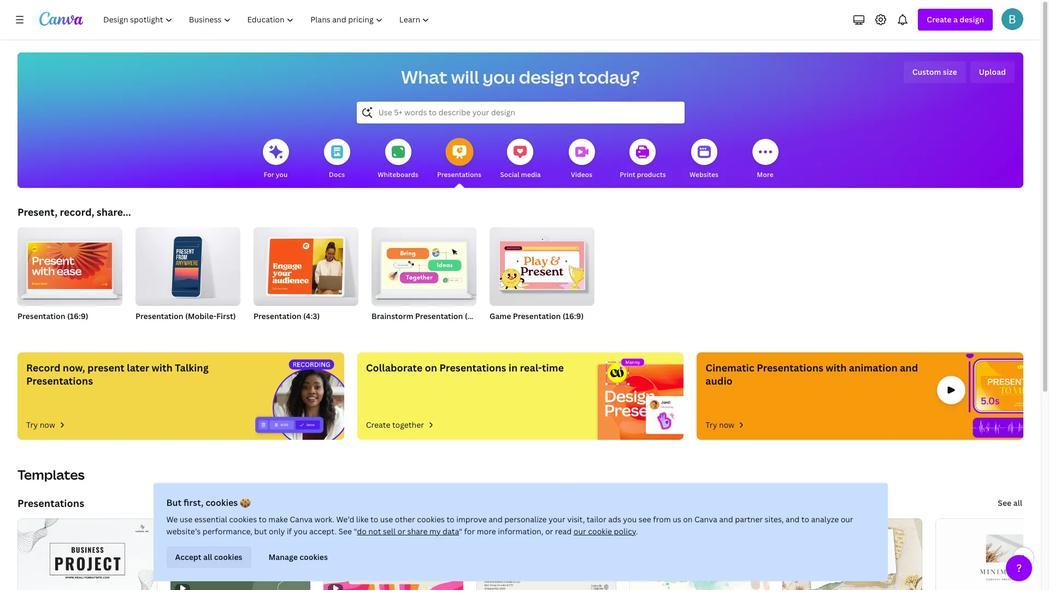 Task type: locate. For each thing, give the bounding box(es) containing it.
1 × from the left
[[271, 325, 274, 334]]

presentation (mobile-first) group
[[136, 223, 240, 336]]

1 horizontal spatial "
[[459, 526, 462, 537]]

1 to from the left
[[259, 514, 267, 525]]

try for record now, present later with talking presentations
[[26, 420, 38, 430]]

1 px from the left
[[288, 325, 296, 334]]

now for record now, present later with talking presentations
[[40, 420, 55, 430]]

1 horizontal spatial ×
[[389, 325, 392, 334]]

1080 up in
[[512, 325, 528, 334]]

(16:9) for brainstorm presentation (16:9)
[[465, 311, 486, 321]]

presentation (16:9)
[[17, 311, 88, 321]]

1080 inside brainstorm presentation (16:9) 1920 × 1080 px
[[394, 325, 410, 334]]

canva up if
[[290, 514, 313, 525]]

3 (16:9) from the left
[[563, 311, 584, 321]]

presentation up the record
[[17, 311, 65, 321]]

1 now from the left
[[40, 420, 55, 430]]

4 to from the left
[[802, 514, 809, 525]]

to left analyze
[[802, 514, 809, 525]]

or left read
[[545, 526, 553, 537]]

performance,
[[203, 526, 252, 537]]

or right sell
[[398, 526, 406, 537]]

1 horizontal spatial px
[[412, 325, 419, 334]]

our right analyze
[[841, 514, 854, 525]]

try
[[26, 420, 38, 430], [706, 420, 717, 430]]

px down brainstorm
[[412, 325, 419, 334]]

presentation up 768
[[254, 311, 301, 321]]

1 vertical spatial on
[[683, 514, 693, 525]]

1 vertical spatial all
[[203, 552, 212, 562]]

5 presentation from the left
[[513, 311, 561, 321]]

1 horizontal spatial try now
[[706, 420, 735, 430]]

px for game
[[530, 325, 537, 334]]

× inside game presentation (16:9) 1920 × 1080 px
[[507, 325, 510, 334]]

0 horizontal spatial design
[[519, 65, 575, 89]]

and right animation
[[900, 361, 918, 374]]

presentations inside cinematic presentations with animation and audio
[[757, 361, 824, 374]]

1 horizontal spatial canva
[[695, 514, 718, 525]]

1 horizontal spatial now
[[719, 420, 735, 430]]

1920 for game presentation (16:9)
[[490, 325, 505, 334]]

accept
[[175, 552, 202, 562]]

1 " from the left
[[354, 526, 357, 537]]

try now down audio
[[706, 420, 735, 430]]

0 horizontal spatial "
[[354, 526, 357, 537]]

0 horizontal spatial see
[[339, 526, 352, 537]]

upload button
[[970, 61, 1015, 83]]

print products
[[620, 170, 666, 179]]

2 or from the left
[[545, 526, 553, 537]]

presentation (16:9) group
[[17, 223, 122, 336]]

with left animation
[[826, 361, 847, 374]]

group inside brainstorm presentation (16:9) group
[[372, 223, 477, 306]]

× left 768
[[271, 325, 274, 334]]

1 try from the left
[[26, 420, 38, 430]]

create inside dropdown button
[[927, 14, 952, 25]]

1 vertical spatial see
[[339, 526, 352, 537]]

try now
[[26, 420, 55, 430], [706, 420, 735, 430]]

5 group from the left
[[490, 223, 595, 306]]

you right for
[[276, 170, 288, 179]]

cookies up the essential
[[206, 497, 238, 509]]

1 horizontal spatial with
[[826, 361, 847, 374]]

1 presentation from the left
[[17, 311, 65, 321]]

1920 down game
[[490, 325, 505, 334]]

3 presentation from the left
[[254, 311, 301, 321]]

×
[[271, 325, 274, 334], [389, 325, 392, 334], [507, 325, 510, 334]]

create left the together
[[366, 420, 391, 430]]

0 horizontal spatial use
[[180, 514, 193, 525]]

(16:9) for game presentation (16:9)
[[563, 311, 584, 321]]

you right "will"
[[483, 65, 515, 89]]

0 vertical spatial design
[[960, 14, 984, 25]]

use up sell
[[380, 514, 393, 525]]

" left for
[[459, 526, 462, 537]]

manage cookies button
[[260, 547, 337, 568]]

px inside brainstorm presentation (16:9) 1920 × 1080 px
[[412, 325, 419, 334]]

1 horizontal spatial create
[[927, 14, 952, 25]]

1080 inside game presentation (16:9) 1920 × 1080 px
[[512, 325, 528, 334]]

1 horizontal spatial on
[[683, 514, 693, 525]]

2 × from the left
[[389, 325, 392, 334]]

px for brainstorm
[[412, 325, 419, 334]]

× for brainstorm
[[389, 325, 392, 334]]

0 horizontal spatial px
[[288, 325, 296, 334]]

2 try from the left
[[706, 420, 717, 430]]

0 horizontal spatial try now
[[26, 420, 55, 430]]

1 horizontal spatial all
[[1014, 498, 1023, 508]]

2 with from the left
[[826, 361, 847, 374]]

1 horizontal spatial try
[[706, 420, 717, 430]]

our down "visit," at the right bottom of page
[[574, 526, 586, 537]]

work.
[[315, 514, 335, 525]]

create
[[927, 14, 952, 25], [366, 420, 391, 430]]

design inside create a design dropdown button
[[960, 14, 984, 25]]

presentation right game
[[513, 311, 561, 321]]

1 with from the left
[[152, 361, 173, 374]]

see
[[639, 514, 651, 525]]

presentations button
[[437, 131, 482, 188]]

audio
[[706, 374, 733, 388]]

1 vertical spatial create
[[366, 420, 391, 430]]

0 vertical spatial on
[[425, 361, 437, 374]]

presentation right brainstorm
[[415, 311, 463, 321]]

to up the data
[[447, 514, 455, 525]]

1 horizontal spatial 1080
[[512, 325, 528, 334]]

group for game presentation (16:9)
[[490, 223, 595, 306]]

0 horizontal spatial create
[[366, 420, 391, 430]]

with
[[152, 361, 173, 374], [826, 361, 847, 374]]

px up real-
[[530, 325, 537, 334]]

presentation for presentation (4:3) 1024 × 768 px
[[254, 311, 301, 321]]

presentation for presentation (16:9)
[[17, 311, 65, 321]]

create left a
[[927, 14, 952, 25]]

" down like
[[354, 526, 357, 537]]

personalize
[[505, 514, 547, 525]]

social media
[[500, 170, 541, 179]]

your
[[549, 514, 566, 525]]

custom size
[[913, 67, 957, 77]]

1080 down brainstorm
[[394, 325, 410, 334]]

create together
[[366, 420, 424, 430]]

1 1080 from the left
[[394, 325, 410, 334]]

all inside button
[[203, 552, 212, 562]]

× for game
[[507, 325, 510, 334]]

on
[[425, 361, 437, 374], [683, 514, 693, 525]]

presentation (mobile-first)
[[136, 311, 236, 321]]

manage
[[269, 552, 298, 562]]

and right sites,
[[786, 514, 800, 525]]

0 horizontal spatial ×
[[271, 325, 274, 334]]

group for brainstorm presentation (16:9)
[[372, 223, 477, 306]]

3 px from the left
[[530, 325, 537, 334]]

custom size button
[[904, 61, 966, 83]]

2 horizontal spatial (16:9)
[[563, 311, 584, 321]]

px inside game presentation (16:9) 1920 × 1080 px
[[530, 325, 537, 334]]

presentation left (mobile-
[[136, 311, 183, 321]]

1 group from the left
[[17, 223, 122, 306]]

× inside presentation (4:3) 1024 × 768 px
[[271, 325, 274, 334]]

presentations inside the record now, present later with talking presentations
[[26, 374, 93, 388]]

1 horizontal spatial our
[[841, 514, 854, 525]]

try now up templates
[[26, 420, 55, 430]]

0 horizontal spatial now
[[40, 420, 55, 430]]

read
[[555, 526, 572, 537]]

1 horizontal spatial (16:9)
[[465, 311, 486, 321]]

" inside we use essential cookies to make canva work. we'd like to use other cookies to improve and personalize your visit, tailor ads you see from us on canva and partner sites, and to analyze our website's performance, but only if you accept. see "
[[354, 526, 357, 537]]

0 horizontal spatial (16:9)
[[67, 311, 88, 321]]

now for cinematic presentations with animation and audio
[[719, 420, 735, 430]]

and up do not sell or share my data " for more information, or read our cookie policy .
[[489, 514, 503, 525]]

cookies down accept. at the bottom of the page
[[300, 552, 328, 562]]

upload
[[979, 67, 1006, 77]]

all for see
[[1014, 498, 1023, 508]]

use up website's
[[180, 514, 193, 525]]

presentation inside game presentation (16:9) 1920 × 1080 px
[[513, 311, 561, 321]]

4 presentation from the left
[[415, 311, 463, 321]]

None search field
[[357, 102, 685, 124]]

accept all cookies button
[[166, 547, 251, 568]]

now
[[40, 420, 55, 430], [719, 420, 735, 430]]

0 horizontal spatial on
[[425, 361, 437, 374]]

canva right us
[[695, 514, 718, 525]]

1 horizontal spatial use
[[380, 514, 393, 525]]

today?
[[578, 65, 640, 89]]

brad klo image
[[1002, 8, 1024, 30]]

now up templates
[[40, 420, 55, 430]]

websites button
[[690, 131, 719, 188]]

1920 inside game presentation (16:9) 1920 × 1080 px
[[490, 325, 505, 334]]

0 horizontal spatial all
[[203, 552, 212, 562]]

1920 down brainstorm
[[372, 325, 387, 334]]

1 horizontal spatial or
[[545, 526, 553, 537]]

2 px from the left
[[412, 325, 419, 334]]

present,
[[17, 206, 57, 219]]

px right 768
[[288, 325, 296, 334]]

(16:9) inside brainstorm presentation (16:9) 1920 × 1080 px
[[465, 311, 486, 321]]

0 horizontal spatial canva
[[290, 514, 313, 525]]

and left partner
[[719, 514, 733, 525]]

try down audio
[[706, 420, 717, 430]]

1 horizontal spatial design
[[960, 14, 984, 25]]

collaborate on presentations in real-time
[[366, 361, 564, 374]]

presentation
[[17, 311, 65, 321], [136, 311, 183, 321], [254, 311, 301, 321], [415, 311, 463, 321], [513, 311, 561, 321]]

my
[[430, 526, 441, 537]]

0 vertical spatial all
[[1014, 498, 1023, 508]]

1 try now from the left
[[26, 420, 55, 430]]

try now for record now, present later with talking presentations
[[26, 420, 55, 430]]

website's
[[166, 526, 201, 537]]

design right a
[[960, 14, 984, 25]]

(16:9) inside game presentation (16:9) 1920 × 1080 px
[[563, 311, 584, 321]]

1 horizontal spatial see
[[998, 498, 1012, 508]]

(16:9)
[[67, 311, 88, 321], [465, 311, 486, 321], [563, 311, 584, 321]]

record
[[26, 361, 60, 374]]

1080
[[394, 325, 410, 334], [512, 325, 528, 334]]

1080 for brainstorm
[[394, 325, 410, 334]]

0 horizontal spatial 1080
[[394, 325, 410, 334]]

on right collaborate
[[425, 361, 437, 374]]

see all
[[998, 498, 1023, 508]]

you right if
[[294, 526, 307, 537]]

and
[[900, 361, 918, 374], [489, 514, 503, 525], [719, 514, 733, 525], [786, 514, 800, 525]]

on right us
[[683, 514, 693, 525]]

2 1920 from the left
[[490, 325, 505, 334]]

0 horizontal spatial or
[[398, 526, 406, 537]]

0 vertical spatial create
[[927, 14, 952, 25]]

our
[[841, 514, 854, 525], [574, 526, 586, 537]]

0 horizontal spatial with
[[152, 361, 173, 374]]

1080 for game
[[512, 325, 528, 334]]

analyze
[[811, 514, 839, 525]]

try up templates
[[26, 420, 38, 430]]

2 now from the left
[[719, 420, 735, 430]]

to up but
[[259, 514, 267, 525]]

all for accept
[[203, 552, 212, 562]]

× down game
[[507, 325, 510, 334]]

videos
[[571, 170, 593, 179]]

canva
[[290, 514, 313, 525], [695, 514, 718, 525]]

from
[[653, 514, 671, 525]]

0 vertical spatial our
[[841, 514, 854, 525]]

2 horizontal spatial ×
[[507, 325, 510, 334]]

with right later
[[152, 361, 173, 374]]

presentations
[[437, 170, 482, 179], [440, 361, 506, 374], [757, 361, 824, 374], [26, 374, 93, 388], [17, 497, 84, 510]]

0 horizontal spatial 1920
[[372, 325, 387, 334]]

and inside cinematic presentations with animation and audio
[[900, 361, 918, 374]]

0 horizontal spatial our
[[574, 526, 586, 537]]

make
[[269, 514, 288, 525]]

but first, cookies 🍪 dialog
[[153, 483, 888, 582]]

1920 inside brainstorm presentation (16:9) 1920 × 1080 px
[[372, 325, 387, 334]]

design up search search field
[[519, 65, 575, 89]]

3 × from the left
[[507, 325, 510, 334]]

× down brainstorm
[[389, 325, 392, 334]]

1 horizontal spatial 1920
[[490, 325, 505, 334]]

4 group from the left
[[372, 223, 477, 306]]

presentation inside presentation (4:3) 1024 × 768 px
[[254, 311, 301, 321]]

do not sell or share my data link
[[357, 526, 459, 537]]

or
[[398, 526, 406, 537], [545, 526, 553, 537]]

0 horizontal spatial try
[[26, 420, 38, 430]]

2 group from the left
[[136, 223, 240, 306]]

2 horizontal spatial px
[[530, 325, 537, 334]]

2 1080 from the left
[[512, 325, 528, 334]]

presentation inside brainstorm presentation (16:9) 1920 × 1080 px
[[415, 311, 463, 321]]

group
[[17, 223, 122, 306], [136, 223, 240, 306], [254, 223, 359, 306], [372, 223, 477, 306], [490, 223, 595, 306]]

2 (16:9) from the left
[[465, 311, 486, 321]]

we'd
[[336, 514, 354, 525]]

× inside brainstorm presentation (16:9) 1920 × 1080 px
[[389, 325, 392, 334]]

more button
[[752, 131, 779, 188]]

2 presentation from the left
[[136, 311, 183, 321]]

"
[[354, 526, 357, 537], [459, 526, 462, 537]]

you up policy
[[623, 514, 637, 525]]

1 1920 from the left
[[372, 325, 387, 334]]

create for create a design
[[927, 14, 952, 25]]

you
[[483, 65, 515, 89], [276, 170, 288, 179], [623, 514, 637, 525], [294, 526, 307, 537]]

more
[[757, 170, 774, 179]]

to right like
[[371, 514, 378, 525]]

2 try now from the left
[[706, 420, 735, 430]]

cookies down performance,
[[214, 552, 242, 562]]

now down audio
[[719, 420, 735, 430]]



Task type: vqa. For each thing, say whether or not it's contained in the screenshot.


Task type: describe. For each thing, give the bounding box(es) containing it.
templates
[[17, 466, 85, 484]]

media
[[521, 170, 541, 179]]

visit,
[[567, 514, 585, 525]]

us
[[673, 514, 681, 525]]

presentation (4:3) group
[[254, 223, 359, 336]]

accept.
[[309, 526, 337, 537]]

partner
[[735, 514, 763, 525]]

videos button
[[569, 131, 595, 188]]

our inside we use essential cookies to make canva work. we'd like to use other cookies to improve and personalize your visit, tailor ads you see from us on canva and partner sites, and to analyze our website's performance, but only if you accept. see "
[[841, 514, 854, 525]]

presentation (4:3) 1024 × 768 px
[[254, 311, 320, 334]]

will
[[451, 65, 479, 89]]

later
[[127, 361, 149, 374]]

other
[[395, 514, 415, 525]]

talking
[[175, 361, 209, 374]]

brainstorm
[[372, 311, 413, 321]]

size
[[943, 67, 957, 77]]

.
[[636, 526, 638, 537]]

768
[[275, 325, 287, 334]]

policy
[[614, 526, 636, 537]]

if
[[287, 526, 292, 537]]

(mobile-
[[185, 311, 216, 321]]

sell
[[383, 526, 396, 537]]

(4:3)
[[303, 311, 320, 321]]

what
[[401, 65, 448, 89]]

a
[[954, 14, 958, 25]]

tailor
[[587, 514, 607, 525]]

ads
[[608, 514, 621, 525]]

whiteboards button
[[378, 131, 419, 188]]

like
[[356, 514, 369, 525]]

now,
[[63, 361, 85, 374]]

on inside we use essential cookies to make canva work. we'd like to use other cookies to improve and personalize your visit, tailor ads you see from us on canva and partner sites, and to analyze our website's performance, but only if you accept. see "
[[683, 514, 693, 525]]

1 or from the left
[[398, 526, 406, 537]]

try for cinematic presentations with animation and audio
[[706, 420, 717, 430]]

what will you design today?
[[401, 65, 640, 89]]

1 (16:9) from the left
[[67, 311, 88, 321]]

first)
[[216, 311, 236, 321]]

websites
[[690, 170, 719, 179]]

first,
[[184, 497, 204, 509]]

only
[[269, 526, 285, 537]]

create a design button
[[918, 9, 993, 31]]

social media button
[[500, 131, 541, 188]]

sites,
[[765, 514, 784, 525]]

real-
[[520, 361, 542, 374]]

🍪
[[240, 497, 251, 509]]

products
[[637, 170, 666, 179]]

docs
[[329, 170, 345, 179]]

cinematic presentations with animation and audio
[[706, 361, 918, 388]]

create for create together
[[366, 420, 391, 430]]

cookies up my
[[417, 514, 445, 525]]

3 group from the left
[[254, 223, 359, 306]]

whiteboards
[[378, 170, 419, 179]]

top level navigation element
[[96, 9, 439, 31]]

see all link
[[997, 492, 1024, 514]]

group for presentation (mobile-first)
[[136, 223, 240, 306]]

accept all cookies
[[175, 552, 242, 562]]

for
[[464, 526, 475, 537]]

not
[[369, 526, 381, 537]]

see inside we use essential cookies to make canva work. we'd like to use other cookies to improve and personalize your visit, tailor ads you see from us on canva and partner sites, and to analyze our website's performance, but only if you accept. see "
[[339, 526, 352, 537]]

present
[[87, 361, 125, 374]]

with inside the record now, present later with talking presentations
[[152, 361, 173, 374]]

essential
[[194, 514, 227, 525]]

try now for cinematic presentations with animation and audio
[[706, 420, 735, 430]]

manage cookies
[[269, 552, 328, 562]]

1 vertical spatial design
[[519, 65, 575, 89]]

px inside presentation (4:3) 1024 × 768 px
[[288, 325, 296, 334]]

for you
[[264, 170, 288, 179]]

in
[[509, 361, 518, 374]]

brainstorm presentation (16:9) 1920 × 1080 px
[[372, 311, 486, 334]]

do not sell or share my data " for more information, or read our cookie policy .
[[357, 526, 638, 537]]

share...
[[97, 206, 131, 219]]

record,
[[60, 206, 94, 219]]

2 canva from the left
[[695, 514, 718, 525]]

game presentation (16:9) 1920 × 1080 px
[[490, 311, 584, 334]]

improve
[[456, 514, 487, 525]]

1920 for brainstorm presentation (16:9)
[[372, 325, 387, 334]]

1 vertical spatial our
[[574, 526, 586, 537]]

game
[[490, 311, 511, 321]]

brainstorm presentation (16:9) group
[[372, 223, 486, 336]]

game presentation (16:9) group
[[490, 223, 595, 336]]

Search search field
[[378, 102, 663, 123]]

collaborate
[[366, 361, 423, 374]]

do
[[357, 526, 367, 537]]

with inside cinematic presentations with animation and audio
[[826, 361, 847, 374]]

group for presentation (16:9)
[[17, 223, 122, 306]]

for you button
[[263, 131, 289, 188]]

but first, cookies 🍪
[[166, 497, 251, 509]]

2 to from the left
[[371, 514, 378, 525]]

presentation for presentation (mobile-first)
[[136, 311, 183, 321]]

1 canva from the left
[[290, 514, 313, 525]]

together
[[392, 420, 424, 430]]

our cookie policy link
[[574, 526, 636, 537]]

for
[[264, 170, 274, 179]]

custom
[[913, 67, 941, 77]]

cinematic
[[706, 361, 755, 374]]

cookies down 🍪
[[229, 514, 257, 525]]

2 use from the left
[[380, 514, 393, 525]]

print
[[620, 170, 636, 179]]

cookie
[[588, 526, 612, 537]]

we use essential cookies to make canva work. we'd like to use other cookies to improve and personalize your visit, tailor ads you see from us on canva and partner sites, and to analyze our website's performance, but only if you accept. see "
[[166, 514, 854, 537]]

data
[[443, 526, 459, 537]]

presentations link
[[17, 497, 84, 510]]

3 to from the left
[[447, 514, 455, 525]]

present, record, share...
[[17, 206, 131, 219]]

create a design
[[927, 14, 984, 25]]

you inside button
[[276, 170, 288, 179]]

0 vertical spatial see
[[998, 498, 1012, 508]]

but
[[166, 497, 182, 509]]

social
[[500, 170, 520, 179]]

2 " from the left
[[459, 526, 462, 537]]

docs button
[[324, 131, 350, 188]]

share
[[407, 526, 428, 537]]

record now, present later with talking presentations
[[26, 361, 209, 388]]

1 use from the left
[[180, 514, 193, 525]]

animation
[[849, 361, 898, 374]]



